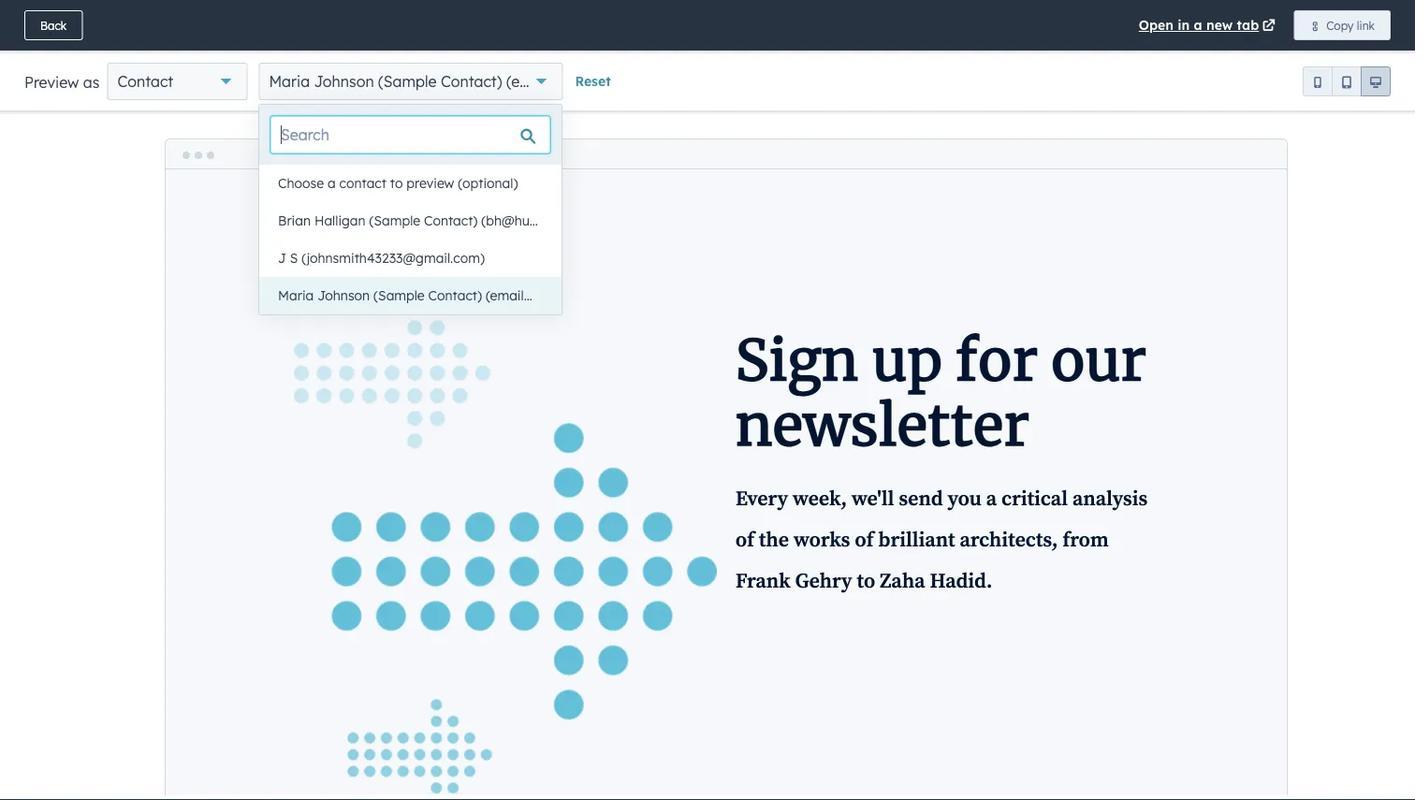 Task type: vqa. For each thing, say whether or not it's contained in the screenshot.
the topmost the Your
no



Task type: locate. For each thing, give the bounding box(es) containing it.
in for open
[[1178, 17, 1190, 33]]

in right the edit
[[111, 288, 120, 302]]

copy link button
[[1294, 10, 1391, 40]]

preview as
[[24, 73, 100, 92]]

1 vertical spatial johnson
[[317, 287, 370, 304]]

a inside button
[[328, 175, 336, 191]]

contact) down preview
[[424, 212, 478, 229]]

brian halligan (sample contact) (bh@hubspot.com)
[[278, 212, 599, 229]]

your
[[123, 378, 146, 392]]

preview right new
[[1235, 19, 1276, 33]]

open
[[1139, 17, 1174, 33]]

maria johnson (sample contact) (emailmaria@hubspot.com) up search 'search field'
[[269, 72, 703, 91]]

preview for preview as
[[24, 73, 79, 92]]

1 vertical spatial a
[[328, 175, 336, 191]]

exit link
[[9, 11, 61, 41]]

group
[[666, 60, 740, 92], [1337, 60, 1396, 92], [1303, 66, 1391, 96]]

a
[[1194, 17, 1202, 33], [328, 175, 336, 191]]

tab
[[1237, 17, 1259, 33]]

updated
[[140, 345, 193, 361]]

1 vertical spatial contact)
[[424, 212, 478, 229]]

settings
[[1271, 67, 1321, 84]]

contact) for maria johnson (sample contact) (emailmaria@hubspot.com) button
[[428, 287, 482, 304]]

preview left as
[[24, 73, 79, 92]]

maria johnson (sample contact) (emailmaria@hubspot.com)
[[269, 72, 703, 91], [278, 287, 658, 304]]

0 vertical spatial a
[[1194, 17, 1202, 33]]

contact)
[[441, 72, 502, 91], [424, 212, 478, 229], [428, 287, 482, 304]]

content link
[[49, 184, 226, 229]]

(sample down (johnsmith43233@gmail.com)
[[374, 287, 425, 304]]

text
[[103, 257, 128, 273]]

a left new
[[1194, 17, 1202, 33]]

list box containing choose a contact to preview (optional)
[[259, 165, 658, 314]]

in right open
[[1178, 17, 1190, 33]]

copy
[[1326, 18, 1354, 32]]

publish group
[[1303, 11, 1396, 41]]

maria johnson (sample contact) (emailmaria@hubspot.com) button
[[259, 63, 703, 100]]

0 vertical spatial (sample
[[378, 72, 437, 91]]

reset
[[575, 73, 611, 89]]

(johnsmith43233@gmail.com)
[[302, 250, 485, 266]]

1 vertical spatial preview
[[24, 73, 79, 92]]

tab panel
[[49, 230, 404, 799]]

0 vertical spatial maria
[[269, 72, 310, 91]]

0 vertical spatial (emailmaria@hubspot.com)
[[506, 72, 703, 91]]

maria johnson (sample contact) (emailmaria@hubspot.com) inside button
[[278, 287, 658, 304]]

1 horizontal spatial preview
[[1235, 19, 1276, 33]]

Search search field
[[270, 116, 550, 153]]

(emailmaria@hubspot.com)
[[506, 72, 703, 91], [486, 287, 658, 304]]

contact) up search 'search field'
[[441, 72, 502, 91]]

johnson
[[314, 72, 374, 91], [317, 287, 370, 304]]

(sample up (johnsmith43233@gmail.com)
[[369, 212, 420, 229]]

1 vertical spatial (emailmaria@hubspot.com)
[[486, 287, 658, 304]]

0 vertical spatial maria johnson (sample contact) (emailmaria@hubspot.com)
[[269, 72, 703, 91]]

johnson up search 'search field'
[[314, 72, 374, 91]]

autosaved
[[1139, 18, 1208, 34]]

2 vertical spatial (sample
[[374, 287, 425, 304]]

a up "styles"
[[328, 175, 336, 191]]

halligan
[[314, 212, 366, 229]]

1 horizontal spatial in
[[1178, 17, 1190, 33]]

maria inside dropdown button
[[269, 72, 310, 91]]

1 vertical spatial (sample
[[369, 212, 420, 229]]

0 horizontal spatial a
[[328, 175, 336, 191]]

(sample
[[378, 72, 437, 91], [369, 212, 420, 229], [374, 287, 425, 304]]

contents
[[67, 117, 117, 131]]

0 horizontal spatial in
[[111, 288, 120, 302]]

link opens in a new window image
[[1262, 20, 1275, 33]]

(sample for brian halligan (sample contact) (bh@hubspot.com) button
[[369, 212, 420, 229]]

maria johnson (sample contact) (emailmaria@hubspot.com) down j s (johnsmith43233@gmail.com) "button" at the top left of the page
[[278, 287, 658, 304]]

new
[[1206, 17, 1233, 33]]

choose a contact to preview (optional)
[[278, 175, 518, 191]]

list box
[[259, 165, 658, 314]]

can't
[[71, 378, 99, 392]]

1 vertical spatial maria
[[278, 287, 314, 304]]

0 vertical spatial contact)
[[441, 72, 502, 91]]

0 horizontal spatial preview
[[24, 73, 79, 92]]

(sample for maria johnson (sample contact) (emailmaria@hubspot.com) button
[[374, 287, 425, 304]]

0 vertical spatial johnson
[[314, 72, 374, 91]]

contact) down j s (johnsmith43233@gmail.com) "button" at the top left of the page
[[428, 287, 482, 304]]

2 vertical spatial contact)
[[428, 287, 482, 304]]

link opens in a new window image
[[1262, 20, 1275, 33]]

open in a new tab link
[[1139, 14, 1279, 36]]

choose a contact to preview (optional) button
[[259, 165, 562, 202]]

brian
[[278, 212, 311, 229]]

0 vertical spatial preview
[[1235, 19, 1276, 33]]

preview
[[1235, 19, 1276, 33], [24, 73, 79, 92]]

preview for preview
[[1235, 19, 1276, 33]]

(sample up search 'search field'
[[378, 72, 437, 91]]

maria
[[269, 72, 310, 91], [278, 287, 314, 304]]

1 vertical spatial maria johnson (sample contact) (emailmaria@hubspot.com)
[[278, 287, 658, 304]]

0 vertical spatial in
[[1178, 17, 1190, 33]]

preview inside button
[[1235, 19, 1276, 33]]

(emailmaria@hubspot.com) inside maria johnson (sample contact) (emailmaria@hubspot.com) dropdown button
[[506, 72, 703, 91]]

1 vertical spatial in
[[111, 288, 120, 302]]

reset button
[[563, 63, 623, 100]]

contact
[[117, 72, 173, 91]]

johnson down j s (johnsmith43233@gmail.com)
[[317, 287, 370, 304]]

j
[[278, 250, 286, 266]]

in inside button
[[111, 288, 120, 302]]

in
[[1178, 17, 1190, 33], [111, 288, 120, 302]]

tab list
[[49, 184, 404, 230]]



Task type: describe. For each thing, give the bounding box(es) containing it.
(optional)
[[458, 175, 518, 191]]

can't see your updates?
[[71, 378, 202, 392]]

contact) for brian halligan (sample contact) (bh@hubspot.com) button
[[424, 212, 478, 229]]

content
[[132, 257, 181, 273]]

styles
[[310, 198, 346, 215]]

johnson inside button
[[317, 287, 370, 304]]

edit in expanded view
[[87, 288, 203, 302]]

johnson inside dropdown button
[[314, 72, 374, 91]]

preview button
[[1219, 11, 1292, 41]]

preview
[[407, 175, 454, 191]]

tab panel containing rich text content
[[49, 230, 404, 799]]

as
[[83, 73, 100, 92]]

rich
[[71, 257, 99, 273]]

publish
[[1319, 19, 1357, 33]]

contents button
[[67, 117, 117, 131]]

link
[[1357, 18, 1375, 32]]

page
[[105, 345, 137, 361]]

tab list containing content
[[49, 184, 404, 230]]

in for edit
[[111, 288, 120, 302]]

autosaved button
[[1139, 15, 1208, 37]]

to
[[390, 175, 403, 191]]

(emailmaria@hubspot.com) inside maria johnson (sample contact) (emailmaria@hubspot.com) button
[[486, 287, 658, 304]]

exit
[[25, 19, 45, 33]]

copy link
[[1326, 18, 1375, 32]]

updates?
[[150, 378, 199, 392]]

maria johnson (sample contact) (emailmaria@hubspot.com) inside dropdown button
[[269, 72, 703, 91]]

edit in expanded view button
[[71, 280, 219, 310]]

contact
[[339, 175, 386, 191]]

j s (johnsmith43233@gmail.com)
[[278, 250, 485, 266]]

back
[[40, 18, 67, 32]]

rich text content
[[71, 257, 181, 273]]

expanded
[[123, 288, 176, 302]]

settings button
[[1244, 60, 1330, 92]]

choose
[[278, 175, 324, 191]]

open in a new tab
[[1139, 17, 1259, 33]]

page updated
[[105, 345, 193, 361]]

publish button
[[1303, 11, 1373, 41]]

view
[[180, 288, 203, 302]]

j s (johnsmith43233@gmail.com) button
[[259, 240, 562, 277]]

maria inside button
[[278, 287, 314, 304]]

styles link
[[226, 184, 404, 229]]

content
[[123, 198, 174, 215]]

back button
[[24, 10, 83, 40]]

1 horizontal spatial a
[[1194, 17, 1202, 33]]

contact) inside dropdown button
[[441, 72, 502, 91]]

edit
[[87, 288, 108, 302]]

contact button
[[107, 63, 247, 100]]

see
[[102, 378, 120, 392]]

s
[[290, 250, 298, 266]]

(bh@hubspot.com)
[[481, 212, 599, 229]]

(sample inside dropdown button
[[378, 72, 437, 91]]

brian halligan (sample contact) (bh@hubspot.com) button
[[259, 202, 599, 240]]

maria johnson (sample contact) (emailmaria@hubspot.com) button
[[259, 277, 658, 314]]



